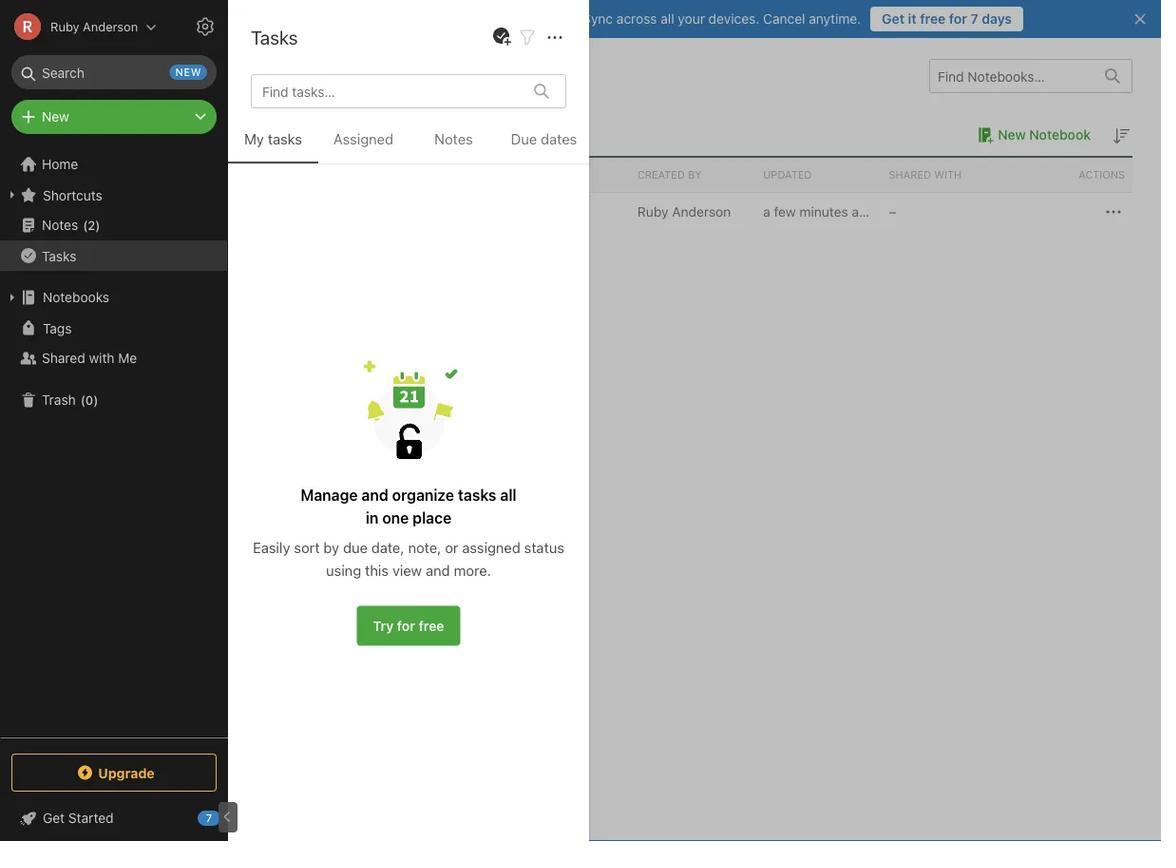 Task type: describe. For each thing, give the bounding box(es) containing it.
anytime.
[[809, 11, 862, 27]]

manage
[[301, 486, 358, 504]]

actions button
[[1008, 158, 1133, 192]]

personal
[[465, 11, 520, 27]]

trash ( 0 )
[[42, 392, 98, 408]]

due
[[511, 131, 537, 147]]

free for it
[[921, 11, 946, 27]]

get it free for 7 days button
[[871, 7, 1024, 31]]

Filter tasks field
[[516, 25, 539, 49]]

by
[[324, 540, 340, 556]]

sync
[[583, 11, 613, 27]]

Search text field
[[25, 55, 203, 89]]

this
[[365, 562, 389, 579]]

notes ( 2 )
[[42, 217, 100, 233]]

shortcuts button
[[0, 180, 227, 210]]

try for free button
[[357, 606, 461, 646]]

7 inside "button"
[[971, 11, 979, 27]]

anderson inside first notebook row
[[673, 204, 731, 220]]

created by
[[638, 169, 702, 181]]

get started
[[43, 811, 114, 826]]

first notebook row
[[257, 193, 1133, 231]]

More actions and view options field
[[539, 25, 567, 49]]

with
[[89, 350, 115, 366]]

1 horizontal spatial notebooks
[[257, 65, 348, 87]]

ruby inside first notebook row
[[638, 204, 669, 220]]

tasks inside manage and organize tasks all in one place
[[458, 486, 497, 504]]

for for free:
[[523, 11, 541, 27]]

notebooks element
[[228, 38, 1162, 842]]

shared with me link
[[0, 343, 227, 374]]

for inside button
[[397, 618, 415, 634]]

cancel
[[764, 11, 806, 27]]

try for try for free
[[373, 618, 394, 634]]

shortcuts
[[43, 187, 103, 203]]

try evernote personal for free: sync across all your devices. cancel anytime.
[[382, 11, 862, 27]]

notebooks link
[[0, 282, 227, 313]]

actions
[[1080, 169, 1126, 181]]

few
[[774, 204, 797, 220]]

or
[[445, 540, 459, 556]]

by
[[689, 169, 702, 181]]

1 horizontal spatial tasks
[[251, 26, 298, 48]]

for for 7
[[950, 11, 968, 27]]

ruby inside "account" field
[[50, 19, 79, 34]]

expand notebooks image
[[5, 290, 20, 305]]

notebooks inside tree
[[43, 290, 109, 305]]

notes button
[[409, 127, 499, 164]]

easily sort by due date, note, or assigned status using this view and more.
[[253, 540, 565, 579]]

tags
[[43, 320, 72, 336]]

new for new notebook
[[999, 127, 1027, 143]]

) for notes
[[95, 218, 100, 232]]

ruby anderson inside "account" field
[[50, 19, 138, 34]]

ruby anderson inside first notebook row
[[638, 204, 731, 220]]

shared with button
[[882, 158, 1008, 192]]

free for for
[[419, 618, 445, 634]]

filter tasks image
[[516, 26, 539, 49]]

new task image
[[491, 26, 513, 48]]

one
[[383, 509, 409, 527]]

new
[[175, 66, 202, 78]]

get for get it free for 7 days
[[883, 11, 905, 27]]

updated button
[[756, 158, 882, 192]]

more.
[[454, 562, 491, 579]]

1 horizontal spatial all
[[661, 11, 675, 27]]

–
[[889, 204, 897, 220]]

shared
[[42, 350, 85, 366]]

7 inside help and learning task checklist "field"
[[206, 813, 212, 825]]

date,
[[372, 540, 405, 556]]

notebook
[[1030, 127, 1092, 143]]

updated
[[764, 169, 812, 181]]

note,
[[408, 540, 442, 556]]

new button
[[11, 100, 217, 134]]

sort
[[294, 540, 320, 556]]

dates
[[541, 131, 577, 147]]

in
[[366, 509, 379, 527]]

1
[[257, 126, 263, 143]]

) for trash
[[93, 393, 98, 407]]

my tasks button
[[228, 127, 319, 164]]

assigned button
[[319, 127, 409, 164]]

started
[[68, 811, 114, 826]]

Help and Learning task checklist field
[[0, 803, 228, 834]]

minutes
[[800, 204, 849, 220]]

view
[[393, 562, 422, 579]]

due dates
[[511, 131, 577, 147]]

manage and organize tasks all in one place
[[301, 486, 517, 527]]



Task type: vqa. For each thing, say whether or not it's contained in the screenshot.
) associated with Notes
yes



Task type: locate. For each thing, give the bounding box(es) containing it.
notes
[[435, 131, 473, 147], [42, 217, 78, 233]]

due
[[343, 540, 368, 556]]

1 vertical spatial tasks
[[42, 248, 76, 264]]

notes left 'due'
[[435, 131, 473, 147]]

0 vertical spatial and
[[362, 486, 389, 504]]

tasks down the "notes ( 2 )"
[[42, 248, 76, 264]]

all left "your" on the right of page
[[661, 11, 675, 27]]

0 vertical spatial (
[[83, 218, 88, 232]]

notes for notes
[[435, 131, 473, 147]]

for
[[523, 11, 541, 27], [950, 11, 968, 27], [397, 618, 415, 634]]

tasks inside button
[[268, 131, 302, 147]]

created
[[638, 169, 686, 181]]

0 vertical spatial tasks
[[268, 131, 302, 147]]

try down this
[[373, 618, 394, 634]]

new inside new popup button
[[42, 109, 69, 125]]

get it free for 7 days
[[883, 11, 1013, 27]]

more actions and view options image
[[544, 26, 567, 49]]

) inside the "notes ( 2 )"
[[95, 218, 100, 232]]

1 vertical spatial anderson
[[673, 204, 731, 220]]

0 vertical spatial 7
[[971, 11, 979, 27]]

it
[[909, 11, 917, 27]]

home link
[[0, 149, 228, 180]]

( down shortcuts
[[83, 218, 88, 232]]

tasks button
[[0, 241, 227, 271]]

1 vertical spatial )
[[93, 393, 98, 407]]

organize
[[392, 486, 455, 504]]

( inside trash ( 0 )
[[81, 393, 85, 407]]

0 horizontal spatial get
[[43, 811, 65, 826]]

1 vertical spatial 7
[[206, 813, 212, 825]]

free down view
[[419, 618, 445, 634]]

1 horizontal spatial for
[[523, 11, 541, 27]]

try left evernote
[[382, 11, 402, 27]]

new
[[42, 109, 69, 125], [999, 127, 1027, 143]]

anderson
[[83, 19, 138, 34], [673, 204, 731, 220]]

0 horizontal spatial notebooks
[[43, 290, 109, 305]]

1 horizontal spatial 7
[[971, 11, 979, 27]]

0 horizontal spatial 7
[[206, 813, 212, 825]]

a few minutes ago
[[764, 204, 875, 220]]

1 notebook
[[257, 126, 330, 143]]

a
[[764, 204, 771, 220]]

my
[[244, 131, 264, 147]]

and down note,
[[426, 562, 450, 579]]

new inside new notebook button
[[999, 127, 1027, 143]]

ruby
[[50, 19, 79, 34], [638, 204, 669, 220]]

me
[[118, 350, 137, 366]]

anderson inside "account" field
[[83, 19, 138, 34]]

my tasks
[[244, 131, 302, 147]]

upgrade
[[98, 765, 155, 781]]

0 vertical spatial new
[[42, 109, 69, 125]]

status
[[525, 540, 565, 556]]

new notebook
[[999, 127, 1092, 143]]

7 left click to collapse icon
[[206, 813, 212, 825]]

new search field
[[25, 55, 207, 89]]

0 horizontal spatial free
[[419, 618, 445, 634]]

( for notes
[[83, 218, 88, 232]]

for inside "button"
[[950, 11, 968, 27]]

assigned
[[334, 131, 394, 147]]

ruby anderson up search text box at top
[[50, 19, 138, 34]]

0 vertical spatial notes
[[435, 131, 473, 147]]

new for new
[[42, 109, 69, 125]]

Find tasks… text field
[[255, 76, 523, 107]]

7 left "days"
[[971, 11, 979, 27]]

assigned
[[463, 540, 521, 556]]

new left "notebook"
[[999, 127, 1027, 143]]

1 vertical spatial notebooks
[[43, 290, 109, 305]]

notebook
[[267, 126, 330, 143]]

free
[[921, 11, 946, 27], [419, 618, 445, 634]]

1 horizontal spatial tasks
[[458, 486, 497, 504]]

tree containing home
[[0, 149, 228, 737]]

notes for notes ( 2 )
[[42, 217, 78, 233]]

evernote
[[406, 11, 462, 27]]

ruby up search text box at top
[[50, 19, 79, 34]]

0 horizontal spatial new
[[42, 109, 69, 125]]

0 vertical spatial get
[[883, 11, 905, 27]]

with
[[935, 169, 963, 181]]

) down shortcuts button
[[95, 218, 100, 232]]

1 vertical spatial free
[[419, 618, 445, 634]]

created by button
[[630, 158, 756, 192]]

upgrade button
[[11, 754, 217, 792]]

tasks
[[268, 131, 302, 147], [458, 486, 497, 504]]

notebooks up tags
[[43, 290, 109, 305]]

0 vertical spatial anderson
[[83, 19, 138, 34]]

1 vertical spatial all
[[501, 486, 517, 504]]

Account field
[[0, 8, 157, 46]]

0 horizontal spatial tasks
[[268, 131, 302, 147]]

1 vertical spatial try
[[373, 618, 394, 634]]

7
[[971, 11, 979, 27], [206, 813, 212, 825]]

Find Notebooks… text field
[[931, 61, 1094, 92]]

0 horizontal spatial and
[[362, 486, 389, 504]]

1 horizontal spatial free
[[921, 11, 946, 27]]

ago
[[852, 204, 875, 220]]

try inside button
[[373, 618, 394, 634]]

( for trash
[[81, 393, 85, 407]]

0 horizontal spatial notes
[[42, 217, 78, 233]]

place
[[413, 509, 452, 527]]

notes inside button
[[435, 131, 473, 147]]

ruby down created on the right top
[[638, 204, 669, 220]]

1 vertical spatial tasks
[[458, 486, 497, 504]]

notes left 2
[[42, 217, 78, 233]]

1 vertical spatial notes
[[42, 217, 78, 233]]

get left started
[[43, 811, 65, 826]]

easily
[[253, 540, 290, 556]]

ruby anderson
[[50, 19, 138, 34], [638, 204, 731, 220]]

1 horizontal spatial ruby anderson
[[638, 204, 731, 220]]

home
[[42, 156, 78, 172]]

1 vertical spatial and
[[426, 562, 450, 579]]

0 horizontal spatial ruby
[[50, 19, 79, 34]]

get
[[883, 11, 905, 27], [43, 811, 65, 826]]

0 vertical spatial notebooks
[[257, 65, 348, 87]]

0 vertical spatial tasks
[[251, 26, 298, 48]]

across
[[617, 11, 657, 27]]

get for get started
[[43, 811, 65, 826]]

tasks right 1
[[268, 131, 302, 147]]

free right it
[[921, 11, 946, 27]]

using
[[326, 562, 361, 579]]

all inside manage and organize tasks all in one place
[[501, 486, 517, 504]]

and up in
[[362, 486, 389, 504]]

1 horizontal spatial get
[[883, 11, 905, 27]]

days
[[982, 11, 1013, 27]]

tasks
[[251, 26, 298, 48], [42, 248, 76, 264]]

tree
[[0, 149, 228, 737]]

0 horizontal spatial for
[[397, 618, 415, 634]]

due dates button
[[499, 127, 590, 164]]

0 vertical spatial all
[[661, 11, 675, 27]]

notebooks
[[257, 65, 348, 87], [43, 290, 109, 305]]

tasks right settings icon
[[251, 26, 298, 48]]

0 vertical spatial ruby anderson
[[50, 19, 138, 34]]

0 horizontal spatial ruby anderson
[[50, 19, 138, 34]]

1 vertical spatial (
[[81, 393, 85, 407]]

1 vertical spatial ruby
[[638, 204, 669, 220]]

for left free: on the top left of the page
[[523, 11, 541, 27]]

tags button
[[0, 313, 227, 343]]

( inside the "notes ( 2 )"
[[83, 218, 88, 232]]

all
[[661, 11, 675, 27], [501, 486, 517, 504]]

and inside manage and organize tasks all in one place
[[362, 486, 389, 504]]

and
[[362, 486, 389, 504], [426, 562, 450, 579]]

shared with me
[[42, 350, 137, 366]]

1 vertical spatial get
[[43, 811, 65, 826]]

free:
[[545, 11, 576, 27]]

0 horizontal spatial tasks
[[42, 248, 76, 264]]

1 horizontal spatial anderson
[[673, 204, 731, 220]]

shared
[[889, 169, 932, 181]]

0 horizontal spatial anderson
[[83, 19, 138, 34]]

0 vertical spatial try
[[382, 11, 402, 27]]

click to collapse image
[[221, 806, 235, 829]]

ruby anderson down created by button
[[638, 204, 731, 220]]

2 horizontal spatial for
[[950, 11, 968, 27]]

free inside get it free for 7 days "button"
[[921, 11, 946, 27]]

) inside trash ( 0 )
[[93, 393, 98, 407]]

for down view
[[397, 618, 415, 634]]

0 vertical spatial ruby
[[50, 19, 79, 34]]

new notebook button
[[972, 124, 1092, 146]]

and inside easily sort by due date, note, or assigned status using this view and more.
[[426, 562, 450, 579]]

tasks right organize
[[458, 486, 497, 504]]

1 vertical spatial ruby anderson
[[638, 204, 731, 220]]

trash
[[42, 392, 76, 408]]

tasks inside button
[[42, 248, 76, 264]]

try
[[382, 11, 402, 27], [373, 618, 394, 634]]

get inside get it free for 7 days "button"
[[883, 11, 905, 27]]

) right trash
[[93, 393, 98, 407]]

all up assigned
[[501, 486, 517, 504]]

shared with
[[889, 169, 963, 181]]

for left "days"
[[950, 11, 968, 27]]

get left it
[[883, 11, 905, 27]]

settings image
[[194, 15, 217, 38]]

your
[[678, 11, 705, 27]]

1 horizontal spatial ruby
[[638, 204, 669, 220]]

devices.
[[709, 11, 760, 27]]

1 horizontal spatial and
[[426, 562, 450, 579]]

notebooks up notebook
[[257, 65, 348, 87]]

0 vertical spatial )
[[95, 218, 100, 232]]

0 vertical spatial free
[[921, 11, 946, 27]]

2
[[88, 218, 95, 232]]

( right trash
[[81, 393, 85, 407]]

anderson up search text box at top
[[83, 19, 138, 34]]

anderson down by
[[673, 204, 731, 220]]

free inside try for free button
[[419, 618, 445, 634]]

get inside help and learning task checklist "field"
[[43, 811, 65, 826]]

try for try evernote personal for free: sync across all your devices. cancel anytime.
[[382, 11, 402, 27]]

1 horizontal spatial notes
[[435, 131, 473, 147]]

1 vertical spatial new
[[999, 127, 1027, 143]]

0
[[85, 393, 93, 407]]

0 horizontal spatial all
[[501, 486, 517, 504]]

new up the home
[[42, 109, 69, 125]]

1 horizontal spatial new
[[999, 127, 1027, 143]]

try for free
[[373, 618, 445, 634]]



